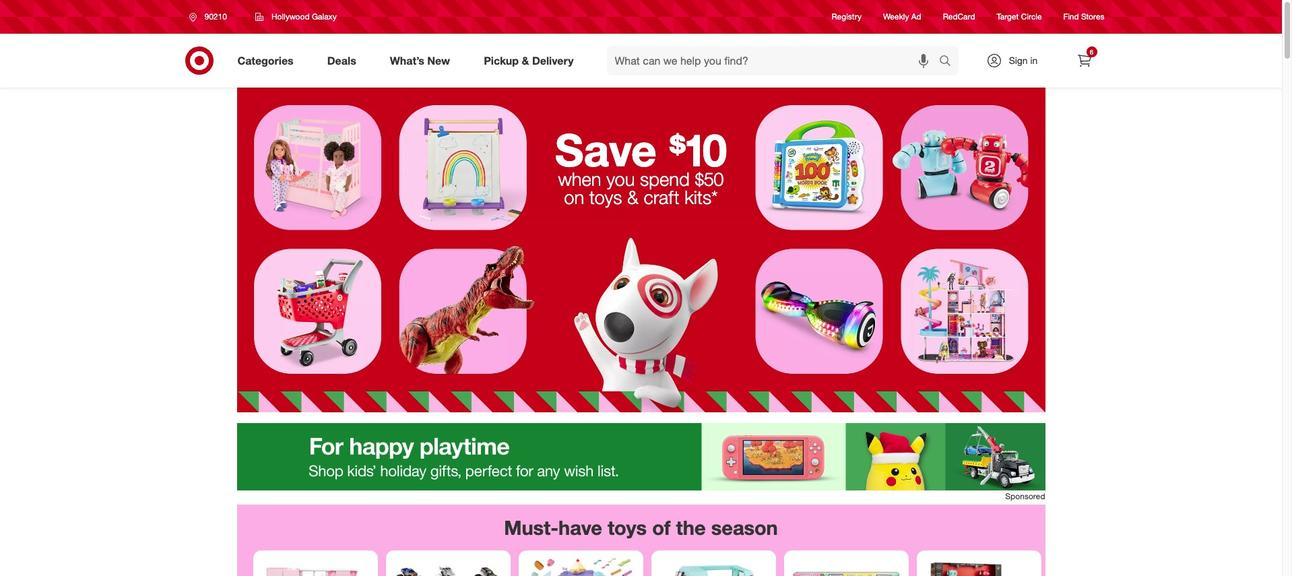 Task type: locate. For each thing, give the bounding box(es) containing it.
&
[[522, 54, 529, 67], [628, 186, 639, 209]]

sign in link
[[975, 46, 1059, 76]]

you
[[607, 168, 635, 190]]

1 horizontal spatial &
[[628, 186, 639, 209]]

advertisement region
[[237, 423, 1046, 491]]

registry
[[832, 12, 862, 22]]

pickup
[[484, 54, 519, 67]]

weekly ad link
[[884, 11, 922, 23]]

kits*
[[685, 186, 718, 209]]

spend
[[640, 168, 690, 190]]

have
[[559, 516, 603, 540]]

6 link
[[1070, 46, 1100, 76]]

what's new
[[390, 54, 450, 67]]

what's
[[390, 54, 425, 67]]

search button
[[933, 46, 966, 78]]

toys left of
[[608, 516, 647, 540]]

craft
[[644, 186, 680, 209]]

find stores link
[[1064, 11, 1105, 23]]

$50
[[695, 168, 724, 190]]

toys inside when you spend $50 on toys & craft kits*
[[590, 186, 622, 209]]

when you spend $50 on toys & craft kits*
[[558, 168, 724, 209]]

0 vertical spatial toys
[[590, 186, 622, 209]]

toys right on
[[590, 186, 622, 209]]

$10
[[669, 122, 728, 177]]

& left craft
[[628, 186, 639, 209]]

sponsored
[[1006, 491, 1046, 501]]

delivery
[[532, 54, 574, 67]]

pickup & delivery
[[484, 54, 574, 67]]

1 vertical spatial toys
[[608, 516, 647, 540]]

0 vertical spatial &
[[522, 54, 529, 67]]

season
[[712, 516, 778, 540]]

registry link
[[832, 11, 862, 23]]

save
[[555, 122, 657, 177]]

ad
[[912, 12, 922, 22]]

find stores
[[1064, 12, 1105, 22]]

must-have toys of the season
[[504, 516, 778, 540]]

What can we help you find? suggestions appear below search field
[[607, 46, 943, 76]]

toys
[[590, 186, 622, 209], [608, 516, 647, 540]]

& right pickup
[[522, 54, 529, 67]]

the
[[677, 516, 706, 540]]

1 vertical spatial &
[[628, 186, 639, 209]]

new
[[428, 54, 450, 67]]

0 horizontal spatial &
[[522, 54, 529, 67]]

target circle
[[997, 12, 1043, 22]]

weekly
[[884, 12, 910, 22]]

hollywood
[[272, 11, 310, 22]]



Task type: vqa. For each thing, say whether or not it's contained in the screenshot.
the upto
no



Task type: describe. For each thing, give the bounding box(es) containing it.
circle
[[1022, 12, 1043, 22]]

save $10
[[555, 122, 728, 177]]

redcard
[[944, 12, 976, 22]]

90210 button
[[180, 5, 241, 29]]

on
[[564, 186, 585, 209]]

find
[[1064, 12, 1080, 22]]

redcard link
[[944, 11, 976, 23]]

pickup & delivery link
[[473, 46, 591, 76]]

weekly ad
[[884, 12, 922, 22]]

when
[[558, 168, 602, 190]]

6
[[1091, 48, 1094, 56]]

stores
[[1082, 12, 1105, 22]]

categories link
[[226, 46, 311, 76]]

target
[[997, 12, 1020, 22]]

& inside when you spend $50 on toys & craft kits*
[[628, 186, 639, 209]]

hollywood galaxy button
[[247, 5, 346, 29]]

hollywood galaxy
[[272, 11, 337, 22]]

& inside "link"
[[522, 54, 529, 67]]

deals
[[327, 54, 356, 67]]

what's new link
[[379, 46, 467, 76]]

galaxy
[[312, 11, 337, 22]]

of
[[653, 516, 671, 540]]

search
[[933, 55, 966, 68]]

categories
[[238, 54, 294, 67]]

sign
[[1010, 55, 1028, 66]]

target circle link
[[997, 11, 1043, 23]]

deals link
[[316, 46, 373, 76]]

carousel region
[[237, 505, 1046, 576]]

90210
[[205, 11, 227, 22]]

sign in
[[1010, 55, 1038, 66]]

must-
[[504, 516, 559, 540]]

toys inside carousel region
[[608, 516, 647, 540]]

in
[[1031, 55, 1038, 66]]



